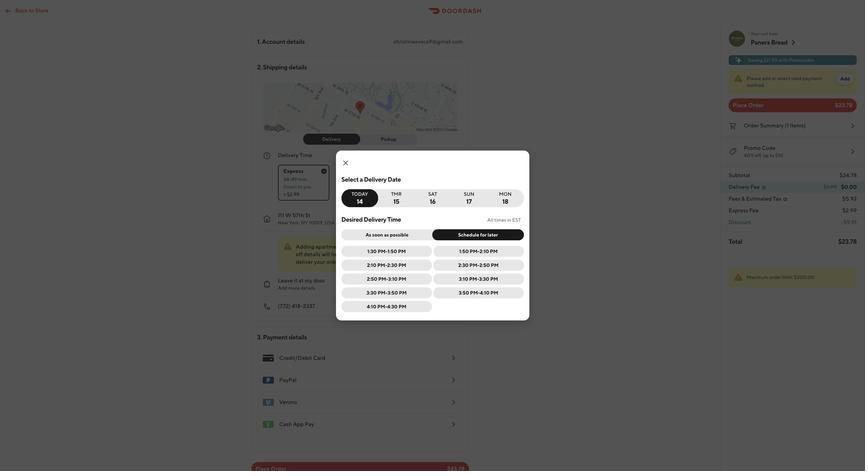 Task type: describe. For each thing, give the bounding box(es) containing it.
back to store link
[[0, 4, 53, 18]]

3. payment
[[257, 334, 288, 341]]

edit address button
[[398, 241, 434, 253]]

(772) 418-2337
[[278, 303, 315, 310]]

4:10 inside 'radio'
[[367, 304, 376, 310]]

add inside leave it at my door add more details
[[278, 285, 287, 291]]

2:30 PM-2:50 PM radio
[[433, 260, 524, 271]]

all times in est
[[487, 217, 521, 223]]

3:10 inside 3:10 pm-3:30 pm option
[[459, 276, 468, 282]]

0 vertical spatial $23.78
[[835, 102, 853, 108]]

cart
[[761, 31, 768, 36]]

and
[[364, 244, 373, 250]]

in
[[507, 217, 511, 223]]

code
[[762, 145, 776, 151]]

toggle asap option group
[[341, 229, 524, 240]]

w
[[285, 212, 291, 219]]

schedule for later option group
[[341, 246, 524, 315]]

help
[[331, 251, 342, 258]]

usa
[[325, 220, 335, 226]]

1 2:30 from the left
[[387, 263, 398, 268]]

promo
[[744, 145, 761, 151]]

Pickup radio
[[356, 134, 417, 145]]

1. account
[[257, 38, 285, 45]]

17
[[466, 198, 472, 205]]

express for express fee
[[729, 207, 748, 214]]

adding apartment number and drop off details will help dashers efficiently deliver your order.
[[296, 244, 390, 265]]

1:50 pm-2:10 pm
[[459, 249, 498, 254]]

$10
[[775, 153, 784, 158]]

as
[[366, 232, 371, 238]]

pm- for 3:10
[[378, 276, 388, 282]]

3:30 PM-3:50 PM radio
[[341, 287, 432, 298]]

for
[[480, 232, 487, 238]]

sat 16
[[428, 191, 437, 205]]

418-
[[292, 303, 303, 310]]

discount
[[729, 219, 751, 226]]

Delivery radio
[[303, 134, 360, 145]]

leave it at my door add more details
[[278, 277, 325, 291]]

mon
[[499, 191, 512, 197]]

delivery inside option
[[322, 136, 341, 142]]

new
[[278, 220, 288, 226]]

+
[[283, 192, 286, 197]]

delivery time
[[278, 152, 312, 159]]

ny
[[301, 220, 308, 226]]

limit:
[[782, 275, 793, 280]]

subtotal
[[729, 172, 750, 179]]

direct
[[283, 184, 297, 190]]

2337
[[303, 303, 315, 310]]

-
[[841, 219, 844, 226]]

add
[[762, 76, 771, 81]]

fees
[[729, 196, 741, 202]]

18
[[503, 198, 508, 205]]

york,
[[289, 220, 300, 226]]

possible
[[390, 232, 409, 238]]

pm- for 1:50
[[378, 249, 388, 254]]

sun
[[464, 191, 474, 197]]

min for 39–54
[[356, 177, 364, 182]]

1:30 PM-1:50 PM radio
[[341, 246, 432, 257]]

3:10 pm-3:30 pm
[[459, 276, 498, 282]]

1:50 inside option
[[388, 249, 397, 254]]

credit/debit card
[[279, 355, 326, 361]]

show menu image
[[263, 353, 274, 364]]

status containing please add or select valid payment method
[[729, 69, 857, 94]]

2 2:30 from the left
[[458, 263, 469, 268]]

place
[[733, 102, 747, 108]]

sat
[[428, 191, 437, 197]]

maximum order limit: $300.00 status
[[729, 268, 857, 287]]

3:10 PM-3:30 PM radio
[[433, 274, 524, 285]]

2:50 PM-3:10 PM radio
[[341, 274, 432, 285]]

3:50 PM-4:10 PM radio
[[433, 287, 524, 298]]

times
[[494, 217, 506, 223]]

panera bread link
[[751, 38, 797, 47]]

pickup
[[381, 136, 396, 142]]

express for express
[[283, 168, 304, 174]]

tmr
[[391, 191, 402, 197]]

summary
[[760, 122, 784, 129]]

pm- for 4:10
[[470, 290, 480, 296]]

venmo
[[279, 399, 297, 406]]

promo code 40% off, up to $10
[[744, 145, 784, 158]]

order.
[[326, 259, 341, 265]]

1:30
[[367, 249, 377, 254]]

details for 3. payment details
[[289, 334, 307, 341]]

as soon as possible
[[366, 232, 409, 238]]

1 vertical spatial time
[[388, 216, 401, 223]]

(1
[[785, 122, 789, 129]]

will
[[322, 251, 330, 258]]

1 vertical spatial fee
[[750, 207, 759, 214]]

3:30 inside option
[[479, 276, 489, 282]]

add new payment method image for cash app pay
[[449, 420, 458, 429]]

39–54
[[340, 177, 355, 182]]

up
[[763, 153, 769, 158]]

add new payment method image for credit/debit card
[[449, 354, 458, 362]]

3:30 inside radio
[[367, 290, 377, 296]]

0 vertical spatial order
[[748, 102, 764, 108]]

more
[[288, 285, 300, 291]]

1 vertical spatial $23.78
[[838, 238, 857, 245]]

express fee
[[729, 207, 759, 214]]

payment
[[803, 76, 822, 81]]

app
[[293, 421, 304, 428]]

from
[[769, 31, 778, 36]]

16
[[430, 198, 436, 205]]

address
[[412, 244, 430, 250]]

pm- for 2:30
[[377, 263, 387, 268]]

credit/debit
[[279, 355, 312, 361]]

a for select
[[360, 176, 363, 183]]

door
[[313, 277, 325, 284]]

delivery or pickup selector option group
[[303, 134, 417, 145]]

or
[[772, 76, 776, 81]]

4:10 pm-4:30 pm
[[367, 304, 406, 310]]



Task type: locate. For each thing, give the bounding box(es) containing it.
menu
[[257, 347, 463, 436]]

1 horizontal spatial 2:10
[[480, 249, 489, 254]]

pm
[[398, 249, 406, 254], [490, 249, 498, 254], [399, 263, 406, 268], [491, 263, 499, 268], [399, 276, 406, 282], [490, 276, 498, 282], [399, 290, 407, 296], [491, 290, 498, 296], [399, 304, 406, 310]]

fees & estimated
[[729, 196, 772, 202]]

0 horizontal spatial $2.99
[[287, 192, 300, 197]]

add right payment
[[841, 76, 850, 82]]

saving $11.90 with promotions button
[[729, 55, 857, 65]]

2 1:50 from the left
[[459, 249, 469, 254]]

0 vertical spatial 4:10
[[480, 290, 490, 296]]

pay
[[305, 421, 314, 428]]

time down delivery option
[[300, 152, 312, 159]]

1 vertical spatial to
[[770, 153, 774, 158]]

your
[[751, 31, 760, 36]]

3. payment details
[[257, 334, 307, 341]]

details inside leave it at my door add more details
[[301, 285, 315, 291]]

None radio
[[374, 189, 415, 207]]

2:10 down efficiently
[[367, 263, 376, 268]]

1 horizontal spatial 2:50
[[480, 263, 490, 268]]

$23.78 down -$9.91
[[838, 238, 857, 245]]

1:50 right 'drop'
[[388, 249, 397, 254]]

1. account details
[[257, 38, 305, 45]]

1 horizontal spatial add
[[841, 76, 850, 82]]

pm- right the 1:30
[[378, 249, 388, 254]]

order left summary
[[744, 122, 759, 129]]

2:10 pm-2:30 pm
[[367, 263, 406, 268]]

2 min from the left
[[356, 177, 364, 182]]

select a delivery date
[[341, 176, 401, 183]]

1:50 down schedule
[[459, 249, 469, 254]]

14
[[357, 198, 363, 205]]

0 vertical spatial add
[[841, 76, 850, 82]]

order
[[748, 102, 764, 108], [744, 122, 759, 129]]

3:30 pm-3:50 pm
[[367, 290, 407, 296]]

1 horizontal spatial 2:30
[[458, 263, 469, 268]]

saving
[[748, 57, 763, 63]]

today 14
[[352, 191, 368, 205]]

0 horizontal spatial add
[[278, 285, 287, 291]]

a right "select"
[[360, 176, 363, 183]]

1 vertical spatial add
[[278, 285, 287, 291]]

it
[[294, 277, 298, 284]]

$11.90
[[764, 57, 778, 63]]

place order
[[733, 102, 764, 108]]

None radio
[[278, 165, 329, 201], [341, 189, 378, 207], [414, 189, 451, 207], [451, 189, 488, 207], [487, 189, 524, 207], [278, 165, 329, 201], [341, 189, 378, 207], [414, 189, 451, 207], [451, 189, 488, 207], [487, 189, 524, 207]]

deliver
[[296, 259, 313, 265]]

add new payment method image
[[449, 354, 458, 362], [449, 376, 458, 384], [449, 398, 458, 407], [449, 420, 458, 429]]

39–54 min
[[340, 177, 364, 182]]

pm for 3:30 pm-3:50 pm
[[399, 290, 407, 296]]

4:10 PM-4:30 PM radio
[[341, 301, 432, 312]]

pm-
[[378, 249, 388, 254], [470, 249, 480, 254], [377, 263, 387, 268], [470, 263, 480, 268], [378, 276, 388, 282], [469, 276, 479, 282], [378, 290, 388, 296], [470, 290, 480, 296], [377, 304, 387, 310]]

$23.78 down add button
[[835, 102, 853, 108]]

day picker option group
[[341, 189, 524, 207]]

1 3:10 from the left
[[388, 276, 398, 282]]

2 vertical spatial to
[[298, 184, 303, 190]]

$2.99 down $5.92
[[843, 207, 857, 214]]

choose
[[397, 177, 414, 182]]

edit address
[[402, 244, 430, 250]]

pm for 3:50 pm-4:10 pm
[[491, 290, 498, 296]]

1 horizontal spatial 1:50
[[459, 249, 469, 254]]

all
[[487, 217, 493, 223]]

0 horizontal spatial 2:30
[[387, 263, 398, 268]]

2:10 inside option
[[367, 263, 376, 268]]

pm- for 2:50
[[470, 263, 480, 268]]

select
[[777, 76, 790, 81]]

0 horizontal spatial 3:30
[[367, 290, 377, 296]]

a inside option
[[415, 177, 418, 182]]

close image
[[341, 159, 350, 167]]

paypal
[[279, 377, 297, 383]]

39–54 min radio
[[335, 165, 386, 201]]

2 horizontal spatial to
[[770, 153, 774, 158]]

details for 2. shipping details
[[289, 64, 307, 71]]

pm- for 3:30
[[469, 276, 479, 282]]

pm- for 3:50
[[378, 290, 388, 296]]

2:50 up 3:10 pm-3:30 pm option
[[480, 263, 490, 268]]

add down leave
[[278, 285, 287, 291]]

1 horizontal spatial to
[[298, 184, 303, 190]]

$2.99 down direct
[[287, 192, 300, 197]]

pm- down 2:30 pm-2:50 pm
[[469, 276, 479, 282]]

pm for 3:10 pm-3:30 pm
[[490, 276, 498, 282]]

0 horizontal spatial express
[[283, 168, 304, 174]]

$23.78
[[835, 102, 853, 108], [838, 238, 857, 245]]

maximum
[[747, 275, 769, 280]]

off,
[[755, 153, 762, 158]]

none radio containing 15
[[374, 189, 415, 207]]

express
[[283, 168, 304, 174], [729, 207, 748, 214]]

pm- for 4:30
[[377, 304, 387, 310]]

3:50
[[388, 290, 398, 296], [459, 290, 469, 296]]

order right place
[[748, 102, 764, 108]]

1:50 PM-2:10 PM radio
[[433, 246, 524, 257]]

0 vertical spatial to
[[29, 7, 34, 14]]

details down my
[[301, 285, 315, 291]]

4:10 down 3:10 pm-3:30 pm option
[[480, 290, 490, 296]]

to inside 34–49 min direct to you + $2.99
[[298, 184, 303, 190]]

at
[[299, 277, 304, 284]]

fee up estimated
[[751, 184, 760, 190]]

1 horizontal spatial min
[[356, 177, 364, 182]]

10019,
[[309, 220, 324, 226]]

1 vertical spatial 2:10
[[367, 263, 376, 268]]

0 horizontal spatial 1:50
[[388, 249, 397, 254]]

3:30 down 2:30 pm-2:50 pm option
[[479, 276, 489, 282]]

1 add new payment method image from the top
[[449, 354, 458, 362]]

1 horizontal spatial 3:10
[[459, 276, 468, 282]]

1 horizontal spatial $2.99
[[843, 207, 857, 214]]

a
[[360, 176, 363, 183], [415, 177, 418, 182]]

schedule for later
[[458, 232, 498, 238]]

promotions
[[789, 57, 815, 63]]

3:10 inside 2:50 pm-3:10 pm option
[[388, 276, 398, 282]]

2 3:50 from the left
[[459, 290, 469, 296]]

please
[[747, 76, 761, 81]]

total
[[729, 238, 743, 245]]

1 horizontal spatial 3:30
[[479, 276, 489, 282]]

1 min from the left
[[298, 177, 306, 182]]

details right 2. shipping
[[289, 64, 307, 71]]

pm inside 'radio'
[[399, 304, 406, 310]]

details down adding
[[304, 251, 321, 258]]

a left "time"
[[415, 177, 418, 182]]

status
[[729, 69, 857, 94]]

1 horizontal spatial a
[[415, 177, 418, 182]]

pm for 2:10 pm-2:30 pm
[[399, 263, 406, 268]]

pm for 1:50 pm-2:10 pm
[[490, 249, 498, 254]]

min inside option
[[356, 177, 364, 182]]

express inside option group
[[283, 168, 304, 174]]

2:30 up 2:50 pm-3:10 pm option
[[387, 263, 398, 268]]

add new payment method image for paypal
[[449, 376, 458, 384]]

christinaovera9@gmail.com
[[393, 38, 463, 45]]

panera bread
[[751, 39, 788, 46]]

pm- for 2:10
[[470, 249, 480, 254]]

4:10 down '3:30 pm-3:50 pm' radio
[[367, 304, 376, 310]]

(772)
[[278, 303, 291, 310]]

0 horizontal spatial 2:10
[[367, 263, 376, 268]]

2:50 down 2:10 pm-2:30 pm option
[[367, 276, 377, 282]]

0 vertical spatial fee
[[751, 184, 760, 190]]

$9.91
[[844, 219, 857, 226]]

2:50
[[480, 263, 490, 268], [367, 276, 377, 282]]

time up the possible
[[388, 216, 401, 223]]

4 add new payment method image from the top
[[449, 420, 458, 429]]

$1.99
[[824, 184, 837, 190]]

bread
[[771, 39, 788, 46]]

desired
[[341, 216, 363, 223]]

1 horizontal spatial 3:50
[[459, 290, 469, 296]]

1 vertical spatial $2.99
[[843, 207, 857, 214]]

st
[[305, 212, 311, 219]]

1 1:50 from the left
[[388, 249, 397, 254]]

to left you
[[298, 184, 303, 190]]

to right back
[[29, 7, 34, 14]]

40%
[[744, 153, 754, 158]]

soon
[[372, 232, 383, 238]]

2:10 up 2:30 pm-2:50 pm option
[[480, 249, 489, 254]]

0 vertical spatial 3:30
[[479, 276, 489, 282]]

with
[[779, 57, 788, 63]]

card
[[313, 355, 326, 361]]

sun 17
[[464, 191, 474, 205]]

1 vertical spatial 2:50
[[367, 276, 377, 282]]

1 horizontal spatial 4:10
[[480, 290, 490, 296]]

0 vertical spatial 2:10
[[480, 249, 489, 254]]

$2.99 inside 34–49 min direct to you + $2.99
[[287, 192, 300, 197]]

3:10 down 2:10 pm-2:30 pm option
[[388, 276, 398, 282]]

0 horizontal spatial min
[[298, 177, 306, 182]]

to inside promo code 40% off, up to $10
[[770, 153, 774, 158]]

back
[[15, 7, 28, 14]]

pm- down "2:50 pm-3:10 pm"
[[378, 290, 388, 296]]

2:30 pm-2:50 pm
[[458, 263, 499, 268]]

as
[[384, 232, 389, 238]]

items)
[[790, 122, 806, 129]]

select
[[341, 176, 359, 183]]

pm- down 2:10 pm-2:30 pm option
[[378, 276, 388, 282]]

1 3:50 from the left
[[388, 290, 398, 296]]

store
[[35, 7, 49, 14]]

0 vertical spatial 2:50
[[480, 263, 490, 268]]

0 horizontal spatial 3:10
[[388, 276, 398, 282]]

choose a time
[[397, 177, 429, 182]]

express option group
[[278, 159, 458, 201]]

0 horizontal spatial a
[[360, 176, 363, 183]]

adding
[[296, 244, 314, 250]]

min inside 34–49 min direct to you + $2.99
[[298, 177, 306, 182]]

order inside button
[[744, 122, 759, 129]]

details right '1. account'
[[287, 38, 305, 45]]

1 vertical spatial 3:30
[[367, 290, 377, 296]]

2:30
[[387, 263, 398, 268], [458, 263, 469, 268]]

menu containing credit/debit card
[[257, 347, 463, 436]]

Schedule for later radio
[[432, 229, 524, 240]]

details up credit/debit
[[289, 334, 307, 341]]

1 vertical spatial 4:10
[[367, 304, 376, 310]]

estimated
[[746, 196, 772, 202]]

Choose a time radio
[[392, 165, 457, 201]]

1 horizontal spatial express
[[729, 207, 748, 214]]

1:50 inside radio
[[459, 249, 469, 254]]

pm- down '3:30 pm-3:50 pm' radio
[[377, 304, 387, 310]]

order summary (1 items)
[[744, 122, 806, 129]]

pm for 1:30 pm-1:50 pm
[[398, 249, 406, 254]]

2:10 PM-2:30 PM radio
[[341, 260, 432, 271]]

0 horizontal spatial time
[[300, 152, 312, 159]]

&
[[742, 196, 745, 202]]

adding apartment number and drop off details will help dashers efficiently deliver your order. status
[[278, 237, 437, 272]]

pm- inside 'radio'
[[377, 304, 387, 310]]

pm for 2:50 pm-3:10 pm
[[399, 276, 406, 282]]

method
[[747, 83, 764, 88]]

please add or select valid payment method
[[747, 76, 822, 88]]

fee down fees & estimated
[[750, 207, 759, 214]]

pm- up 2:30 pm-2:50 pm
[[470, 249, 480, 254]]

111 w 57th st new york,  ny 10019,  usa
[[278, 212, 335, 226]]

2:10 inside radio
[[480, 249, 489, 254]]

min for 34–49
[[298, 177, 306, 182]]

maximum order limit: $300.00
[[747, 275, 815, 280]]

pm- up 3:10 pm-3:30 pm
[[470, 263, 480, 268]]

add inside button
[[841, 76, 850, 82]]

As soon as possible radio
[[341, 229, 437, 240]]

you
[[304, 184, 312, 190]]

0 horizontal spatial 3:50
[[388, 290, 398, 296]]

tax
[[773, 196, 782, 202]]

express up the discount
[[729, 207, 748, 214]]

0 vertical spatial time
[[300, 152, 312, 159]]

my
[[305, 277, 312, 284]]

$5.92
[[843, 196, 857, 202]]

0 horizontal spatial 4:10
[[367, 304, 376, 310]]

0 horizontal spatial 2:50
[[367, 276, 377, 282]]

0 vertical spatial express
[[283, 168, 304, 174]]

a for choose
[[415, 177, 418, 182]]

dashers
[[343, 251, 364, 258]]

express up 34–49
[[283, 168, 304, 174]]

0 vertical spatial $2.99
[[287, 192, 300, 197]]

2:10
[[480, 249, 489, 254], [367, 263, 376, 268]]

1 vertical spatial order
[[744, 122, 759, 129]]

pm for 2:30 pm-2:50 pm
[[491, 263, 499, 268]]

3:10 down 2:30 pm-2:50 pm
[[459, 276, 468, 282]]

4:10 inside radio
[[480, 290, 490, 296]]

valid
[[791, 76, 802, 81]]

$24.78
[[840, 172, 857, 179]]

to right up
[[770, 153, 774, 158]]

pm- down efficiently
[[377, 263, 387, 268]]

3:50 down 3:10 pm-3:30 pm
[[459, 290, 469, 296]]

pm- down 3:10 pm-3:30 pm
[[470, 290, 480, 296]]

details for 1. account details
[[287, 38, 305, 45]]

1 vertical spatial express
[[729, 207, 748, 214]]

details
[[287, 38, 305, 45], [289, 64, 307, 71], [304, 251, 321, 258], [301, 285, 315, 291], [289, 334, 307, 341]]

order
[[770, 275, 781, 280]]

4:30
[[387, 304, 398, 310]]

your
[[314, 259, 325, 265]]

3 add new payment method image from the top
[[449, 398, 458, 407]]

2:30 up 3:10 pm-3:30 pm
[[458, 263, 469, 268]]

3:50 up 4:30
[[388, 290, 398, 296]]

pm for 4:10 pm-4:30 pm
[[399, 304, 406, 310]]

0 horizontal spatial to
[[29, 7, 34, 14]]

2 3:10 from the left
[[459, 276, 468, 282]]

add new payment method image for venmo
[[449, 398, 458, 407]]

3:30 up (772) 418-2337 button
[[367, 290, 377, 296]]

2 add new payment method image from the top
[[449, 376, 458, 384]]

1 horizontal spatial time
[[388, 216, 401, 223]]

details inside adding apartment number and drop off details will help dashers efficiently deliver your order.
[[304, 251, 321, 258]]

1:50
[[388, 249, 397, 254], [459, 249, 469, 254]]



Task type: vqa. For each thing, say whether or not it's contained in the screenshot.
first Previous button of carousel icon from the bottom
no



